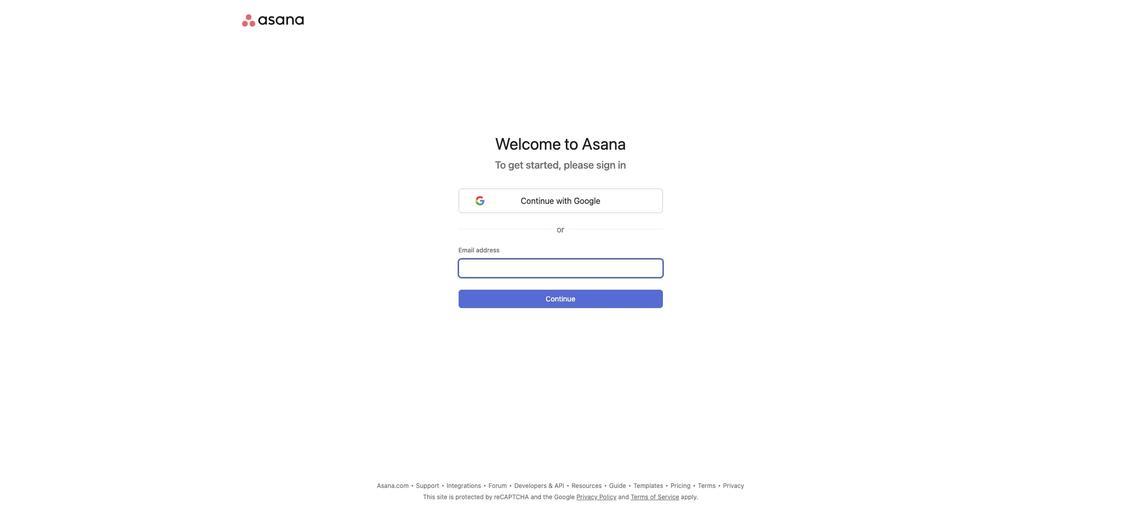 Task type: vqa. For each thing, say whether or not it's contained in the screenshot.
Teams element
no



Task type: locate. For each thing, give the bounding box(es) containing it.
and down guide
[[619, 493, 629, 501]]

asana.com link
[[377, 481, 409, 490]]

resources link
[[572, 481, 602, 490]]

by
[[486, 493, 493, 501]]

privacy link
[[723, 481, 745, 490]]

&
[[549, 482, 553, 490]]

api
[[555, 482, 564, 490]]

privacy right terms link
[[723, 482, 745, 490]]

1 vertical spatial privacy
[[577, 493, 598, 501]]

terms
[[698, 482, 716, 490], [631, 493, 649, 501]]

to
[[495, 159, 506, 170]]

policy
[[600, 493, 617, 501]]

0 horizontal spatial and
[[531, 493, 542, 501]]

guide link
[[609, 481, 626, 490]]

1 vertical spatial google
[[554, 493, 575, 501]]

and down developers & api
[[531, 493, 542, 501]]

get
[[509, 159, 524, 170]]

1 horizontal spatial terms
[[698, 482, 716, 490]]

0 vertical spatial terms
[[698, 482, 716, 490]]

address
[[476, 246, 500, 254]]

google inside button
[[574, 196, 601, 205]]

0 vertical spatial google
[[574, 196, 601, 205]]

continue with google
[[521, 196, 601, 205]]

privacy
[[723, 482, 745, 490], [577, 493, 598, 501]]

0 horizontal spatial terms
[[631, 493, 649, 501]]

terms left "of"
[[631, 493, 649, 501]]

terms up apply.
[[698, 482, 716, 490]]

and
[[531, 493, 542, 501], [619, 493, 629, 501]]

protected
[[456, 493, 484, 501]]

continue
[[521, 196, 554, 205], [546, 294, 576, 303]]

continue button
[[459, 289, 663, 308]]

developers & api link
[[515, 481, 564, 490]]

welcome to asana
[[495, 134, 626, 153]]

1 vertical spatial terms
[[631, 493, 649, 501]]

with
[[556, 196, 572, 205]]

support link
[[416, 481, 439, 490]]

to get started, please sign in
[[495, 159, 626, 170]]

service
[[658, 493, 680, 501]]

0 vertical spatial continue
[[521, 196, 554, 205]]

pricing link
[[671, 481, 691, 490]]

sign
[[597, 159, 616, 170]]

recaptcha
[[494, 493, 529, 501]]

continue down email address text box
[[546, 294, 576, 303]]

google right with
[[574, 196, 601, 205]]

continue left with
[[521, 196, 554, 205]]

1 horizontal spatial privacy
[[723, 482, 745, 490]]

the
[[543, 493, 553, 501]]

privacy down resources
[[577, 493, 598, 501]]

continue with google button
[[459, 188, 663, 213]]

google
[[574, 196, 601, 205], [554, 493, 575, 501]]

site
[[437, 493, 448, 501]]

pricing
[[671, 482, 691, 490]]

privacy policy link
[[577, 493, 617, 501]]

is
[[449, 493, 454, 501]]

1 vertical spatial continue
[[546, 294, 576, 303]]

google down api
[[554, 493, 575, 501]]

1 horizontal spatial and
[[619, 493, 629, 501]]

welcome
[[495, 134, 561, 153]]

templates link
[[634, 481, 664, 490]]

this
[[423, 493, 435, 501]]



Task type: describe. For each thing, give the bounding box(es) containing it.
0 vertical spatial privacy
[[723, 482, 745, 490]]

forum link
[[489, 481, 507, 490]]

continue for continue with google
[[521, 196, 554, 205]]

terms link
[[698, 481, 716, 490]]

of
[[650, 493, 656, 501]]

forum
[[489, 482, 507, 490]]

resources
[[572, 482, 602, 490]]

in
[[618, 159, 626, 170]]

asana logo image
[[242, 14, 304, 27]]

email address
[[459, 246, 500, 254]]

continue for continue
[[546, 294, 576, 303]]

integrations link
[[447, 481, 481, 490]]

guide
[[609, 482, 626, 490]]

asana.com
[[377, 482, 409, 490]]

this site is protected by recaptcha and the google privacy policy and terms of service apply.
[[423, 493, 698, 501]]

terms of service link
[[631, 493, 680, 501]]

email
[[459, 246, 475, 254]]

developers
[[515, 482, 547, 490]]

support
[[416, 482, 439, 490]]

to asana
[[565, 134, 626, 153]]

apply.
[[681, 493, 698, 501]]

0 horizontal spatial privacy
[[577, 493, 598, 501]]

please
[[564, 159, 594, 170]]

templates
[[634, 482, 664, 490]]

developers & api
[[515, 482, 564, 490]]

or
[[557, 225, 565, 234]]

started,
[[526, 159, 562, 170]]

Email address text field
[[459, 259, 663, 277]]

integrations
[[447, 482, 481, 490]]

1 and from the left
[[531, 493, 542, 501]]

2 and from the left
[[619, 493, 629, 501]]



